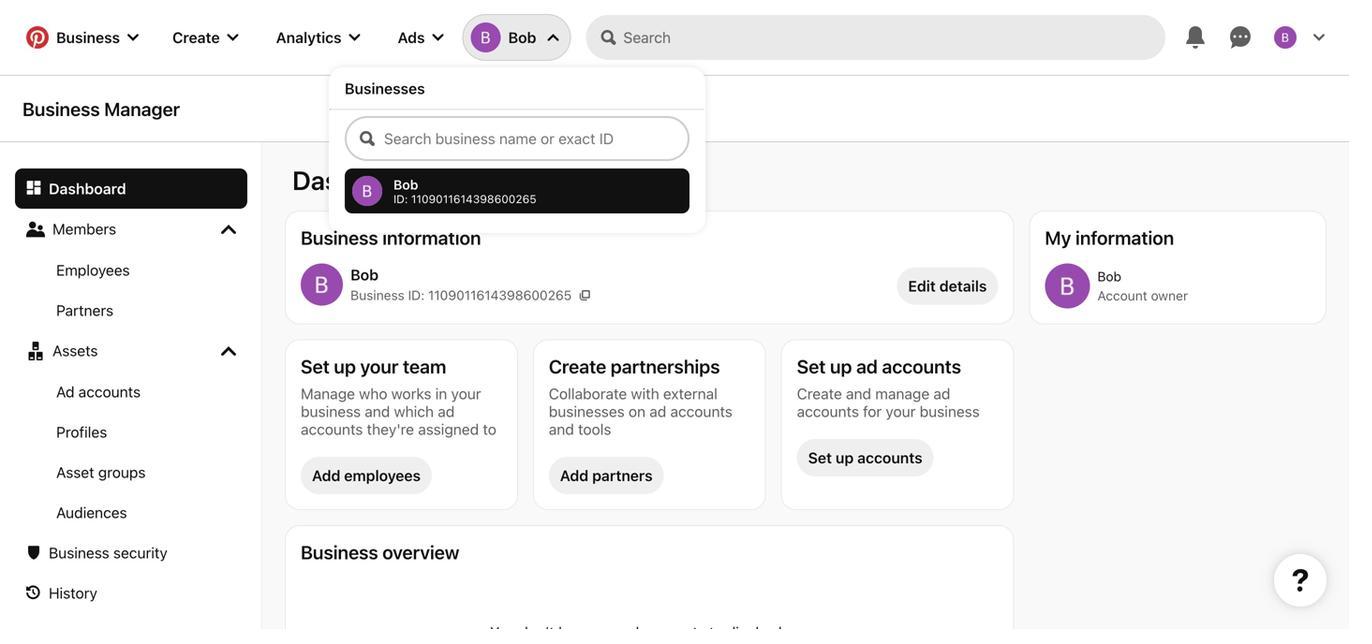 Task type: describe. For each thing, give the bounding box(es) containing it.
add for your
[[312, 467, 341, 485]]

id: for business
[[408, 287, 425, 303]]

business badge dropdown menu button image
[[127, 32, 139, 43]]

add for collaborate
[[560, 467, 589, 485]]

set up your team manage who works in your business and which ad accounts they're assigned to
[[301, 356, 497, 439]]

ad right manage
[[934, 385, 951, 403]]

profiles
[[56, 424, 107, 441]]

business for business overview
[[301, 542, 378, 564]]

id: for bob
[[394, 192, 408, 205]]

business inside set up ad accounts create and manage ad accounts for your business
[[920, 403, 980, 421]]

business inside set up your team manage who works in your business and which ad accounts they're assigned to
[[301, 403, 361, 421]]

pinterest image
[[26, 26, 49, 49]]

bob image
[[352, 176, 382, 206]]

to
[[483, 421, 497, 439]]

your inside set up ad accounts create and manage ad accounts for your business
[[886, 403, 916, 421]]

more sections image
[[221, 222, 236, 237]]

tools
[[578, 421, 611, 439]]

owner
[[1151, 288, 1188, 304]]

groups
[[98, 464, 146, 482]]

business for business security
[[49, 544, 109, 562]]

businesses
[[549, 403, 625, 421]]

accounts inside set up your team manage who works in your business and which ad accounts they're assigned to
[[301, 421, 363, 439]]

they're
[[367, 421, 414, 439]]

partners button
[[15, 290, 247, 331]]

business manager
[[22, 98, 180, 120]]

set for set up ad accounts
[[797, 356, 826, 378]]

ad accounts
[[56, 383, 141, 401]]

partners
[[592, 467, 653, 485]]

details
[[940, 277, 987, 295]]

bob id: 1109011614398600265
[[394, 177, 537, 205]]

set up accounts button
[[797, 439, 934, 477]]

security image
[[26, 546, 41, 561]]

edit
[[908, 277, 936, 295]]

accounts inside button
[[858, 449, 923, 467]]

employees button
[[15, 250, 247, 290]]

add partners button
[[549, 457, 664, 495]]

business overview
[[301, 542, 460, 564]]

for
[[863, 403, 882, 421]]

external
[[663, 385, 718, 403]]

employees
[[344, 467, 421, 485]]

add employees button
[[301, 457, 432, 495]]

1109011614398600265 for business id: 1109011614398600265
[[428, 287, 572, 303]]

history
[[49, 585, 97, 603]]

information for business information
[[383, 227, 481, 249]]

with
[[631, 385, 659, 403]]

ad accounts button
[[15, 372, 247, 412]]

Search text field
[[624, 15, 1166, 60]]

more sections image
[[221, 344, 236, 359]]

search icon image
[[601, 30, 616, 45]]

set inside button
[[808, 449, 832, 467]]

accounts up manage
[[882, 356, 961, 378]]

partners
[[56, 302, 113, 320]]

and inside create partnerships collaborate with external businesses on ad accounts and tools
[[549, 421, 574, 439]]

which
[[394, 403, 434, 421]]

who
[[359, 385, 387, 403]]

my
[[1045, 227, 1072, 249]]

in
[[435, 385, 447, 403]]

business for business manager
[[22, 98, 100, 120]]

business for business id: 1109011614398600265
[[351, 287, 405, 303]]

businesses
[[345, 80, 425, 97]]

security
[[113, 544, 168, 562]]

bob inside button
[[508, 29, 536, 46]]

up for ad
[[830, 356, 852, 378]]

create partnerships collaborate with external businesses on ad accounts and tools
[[549, 356, 733, 439]]

set for set up your team
[[301, 356, 330, 378]]

bob inside bob id: 1109011614398600265
[[394, 177, 418, 192]]

team
[[403, 356, 446, 378]]

bob image inside button
[[471, 22, 501, 52]]

assets image
[[26, 342, 45, 361]]

and inside set up ad accounts create and manage ad accounts for your business
[[846, 385, 872, 403]]

bob down business information
[[351, 266, 379, 284]]

up for your
[[334, 356, 356, 378]]

bob button
[[463, 15, 570, 60]]

set up ad accounts create and manage ad accounts for your business
[[797, 356, 980, 421]]

manage
[[301, 385, 355, 403]]

assigned
[[418, 421, 479, 439]]



Task type: locate. For each thing, give the bounding box(es) containing it.
add employees
[[312, 467, 421, 485]]

up inside set up your team manage who works in your business and which ad accounts they're assigned to
[[334, 356, 356, 378]]

accounts down manage
[[301, 421, 363, 439]]

id:
[[394, 192, 408, 205], [408, 287, 425, 303]]

1 vertical spatial 1109011614398600265
[[428, 287, 572, 303]]

overview
[[383, 542, 460, 564]]

2 vertical spatial create
[[797, 385, 842, 403]]

your up who
[[360, 356, 399, 378]]

add
[[312, 467, 341, 485], [560, 467, 589, 485]]

partnerships
[[611, 356, 720, 378]]

and left tools
[[549, 421, 574, 439]]

1 horizontal spatial your
[[451, 385, 481, 403]]

business
[[301, 403, 361, 421], [920, 403, 980, 421]]

up inside set up ad accounts create and manage ad accounts for your business
[[830, 356, 852, 378]]

bob image
[[471, 22, 501, 52], [1274, 26, 1297, 49], [301, 264, 343, 306], [1045, 264, 1090, 309]]

business down add employees button
[[301, 542, 378, 564]]

analytics button
[[261, 15, 375, 60]]

information for my information
[[1076, 227, 1174, 249]]

Account search search field
[[345, 116, 690, 161]]

members button
[[15, 209, 247, 250]]

create right business badge dropdown menu button image
[[172, 29, 220, 46]]

business
[[56, 29, 120, 46], [22, 98, 100, 120], [301, 227, 378, 249], [351, 287, 405, 303], [301, 542, 378, 564], [49, 544, 109, 562]]

create inside create partnerships collaborate with external businesses on ad accounts and tools
[[549, 356, 606, 378]]

employees
[[56, 261, 130, 279]]

1109011614398600265 inside bob id: 1109011614398600265
[[411, 192, 537, 205]]

profiles button
[[15, 412, 247, 453]]

business down business information
[[351, 287, 405, 303]]

create
[[172, 29, 220, 46], [549, 356, 606, 378], [797, 385, 842, 403]]

members
[[52, 220, 116, 238]]

business right for
[[920, 403, 980, 421]]

create button
[[157, 15, 254, 60]]

1 horizontal spatial add
[[560, 467, 589, 485]]

works
[[391, 385, 432, 403]]

set inside set up ad accounts create and manage ad accounts for your business
[[797, 356, 826, 378]]

audiences
[[56, 504, 127, 522]]

and left manage
[[846, 385, 872, 403]]

business left business badge dropdown menu button image
[[56, 29, 120, 46]]

account
[[1098, 288, 1148, 304]]

business for business
[[56, 29, 120, 46]]

0 horizontal spatial dashboard
[[49, 180, 126, 198]]

asset groups button
[[15, 453, 247, 493]]

edit details
[[908, 277, 987, 295]]

bob
[[508, 29, 536, 46], [394, 177, 418, 192], [351, 266, 379, 284], [1098, 269, 1122, 284]]

2 horizontal spatial and
[[846, 385, 872, 403]]

1 vertical spatial id:
[[408, 287, 425, 303]]

asset
[[56, 464, 94, 482]]

accounts left for
[[797, 403, 859, 421]]

dashboard inside button
[[49, 180, 126, 198]]

ads
[[398, 29, 425, 46]]

ad
[[56, 383, 75, 401]]

manager
[[104, 98, 180, 120]]

ad inside create partnerships collaborate with external businesses on ad accounts and tools
[[650, 403, 667, 421]]

business for business information
[[301, 227, 378, 249]]

business down business button
[[22, 98, 100, 120]]

business id: 1109011614398600265
[[351, 287, 572, 303]]

1 horizontal spatial business
[[920, 403, 980, 421]]

add left employees
[[312, 467, 341, 485]]

dashboard up business information
[[292, 165, 423, 196]]

accounts down partnerships
[[670, 403, 733, 421]]

collaborate
[[549, 385, 627, 403]]

ad up manage
[[857, 356, 878, 378]]

ad inside set up your team manage who works in your business and which ad accounts they're assigned to
[[438, 403, 455, 421]]

create left for
[[797, 385, 842, 403]]

create for create partnerships collaborate with external businesses on ad accounts and tools
[[549, 356, 606, 378]]

add inside add employees button
[[312, 467, 341, 485]]

and
[[846, 385, 872, 403], [365, 403, 390, 421], [549, 421, 574, 439]]

up inside button
[[836, 449, 854, 467]]

bob left account switcher arrow icon
[[508, 29, 536, 46]]

0 vertical spatial create
[[172, 29, 220, 46]]

1 add from the left
[[312, 467, 341, 485]]

accounts inside button
[[78, 383, 141, 401]]

create up collaborate
[[549, 356, 606, 378]]

history button
[[15, 573, 247, 614]]

0 vertical spatial 1109011614398600265
[[411, 192, 537, 205]]

information down bob id: 1109011614398600265 at the top of page
[[383, 227, 481, 249]]

manage
[[875, 385, 930, 403]]

bob inside bob account owner
[[1098, 269, 1122, 284]]

business security button
[[15, 533, 247, 573]]

2 business from the left
[[920, 403, 980, 421]]

analytics
[[276, 29, 342, 46]]

1109011614398600265 for bob id: 1109011614398600265
[[411, 192, 537, 205]]

your right the in
[[451, 385, 481, 403]]

business information
[[301, 227, 481, 249]]

2 information from the left
[[1076, 227, 1174, 249]]

business left they're
[[301, 403, 361, 421]]

account switcher arrow icon image
[[548, 32, 559, 43]]

up
[[334, 356, 356, 378], [830, 356, 852, 378], [836, 449, 854, 467]]

0 horizontal spatial add
[[312, 467, 341, 485]]

1 horizontal spatial and
[[549, 421, 574, 439]]

2 horizontal spatial your
[[886, 403, 916, 421]]

id: inside bob id: 1109011614398600265
[[394, 192, 408, 205]]

add left partners
[[560, 467, 589, 485]]

ads button
[[383, 15, 459, 60]]

id: down business information
[[408, 287, 425, 303]]

create inside "popup button"
[[172, 29, 220, 46]]

on
[[629, 403, 646, 421]]

ad
[[857, 356, 878, 378], [934, 385, 951, 403], [438, 403, 455, 421], [650, 403, 667, 421]]

0 horizontal spatial your
[[360, 356, 399, 378]]

accounts inside create partnerships collaborate with external businesses on ad accounts and tools
[[670, 403, 733, 421]]

1 horizontal spatial create
[[549, 356, 606, 378]]

my information
[[1045, 227, 1174, 249]]

accounts
[[882, 356, 961, 378], [78, 383, 141, 401], [670, 403, 733, 421], [797, 403, 859, 421], [301, 421, 363, 439], [858, 449, 923, 467]]

business security
[[49, 544, 168, 562]]

1 horizontal spatial information
[[1076, 227, 1174, 249]]

audiences button
[[15, 493, 247, 533]]

0 horizontal spatial business
[[301, 403, 361, 421]]

1 information from the left
[[383, 227, 481, 249]]

0 horizontal spatial create
[[172, 29, 220, 46]]

set
[[301, 356, 330, 378], [797, 356, 826, 378], [808, 449, 832, 467]]

1109011614398600265
[[411, 192, 537, 205], [428, 287, 572, 303]]

set inside set up your team manage who works in your business and which ad accounts they're assigned to
[[301, 356, 330, 378]]

and left which
[[365, 403, 390, 421]]

dashboard button
[[15, 169, 247, 209]]

accounts right ad
[[78, 383, 141, 401]]

ad right which
[[438, 403, 455, 421]]

people image
[[26, 220, 45, 239]]

1 vertical spatial create
[[549, 356, 606, 378]]

edit details button
[[897, 268, 998, 305]]

your right for
[[886, 403, 916, 421]]

dashboard up members in the left top of the page
[[49, 180, 126, 198]]

1 horizontal spatial dashboard
[[292, 165, 423, 196]]

2 add from the left
[[560, 467, 589, 485]]

bob right bob image
[[394, 177, 418, 192]]

2 horizontal spatial create
[[797, 385, 842, 403]]

history image
[[26, 586, 41, 601]]

ad right 'on'
[[650, 403, 667, 421]]

business up history
[[49, 544, 109, 562]]

your
[[360, 356, 399, 378], [451, 385, 481, 403], [886, 403, 916, 421]]

asset groups
[[56, 464, 146, 482]]

create for create
[[172, 29, 220, 46]]

accounts down for
[[858, 449, 923, 467]]

business button
[[15, 15, 150, 60]]

bob up account
[[1098, 269, 1122, 284]]

id: right bob image
[[394, 192, 408, 205]]

information up bob account owner
[[1076, 227, 1174, 249]]

create inside set up ad accounts create and manage ad accounts for your business
[[797, 385, 842, 403]]

0 horizontal spatial information
[[383, 227, 481, 249]]

up for accounts
[[836, 449, 854, 467]]

set up accounts
[[808, 449, 923, 467]]

assets button
[[15, 331, 247, 372]]

add partners
[[560, 467, 653, 485]]

dashboard
[[292, 165, 423, 196], [49, 180, 126, 198]]

0 horizontal spatial and
[[365, 403, 390, 421]]

assets
[[52, 342, 98, 360]]

add inside add partners button
[[560, 467, 589, 485]]

primary navigation header navigation
[[11, 4, 1338, 233]]

information
[[383, 227, 481, 249], [1076, 227, 1174, 249]]

dashboard image
[[26, 180, 41, 195]]

business down bob image
[[301, 227, 378, 249]]

and inside set up your team manage who works in your business and which ad accounts they're assigned to
[[365, 403, 390, 421]]

business inside primary navigation header navigation
[[56, 29, 120, 46]]

bob account owner
[[1098, 269, 1188, 304]]

1 business from the left
[[301, 403, 361, 421]]

0 vertical spatial id:
[[394, 192, 408, 205]]



Task type: vqa. For each thing, say whether or not it's contained in the screenshot.
😃
no



